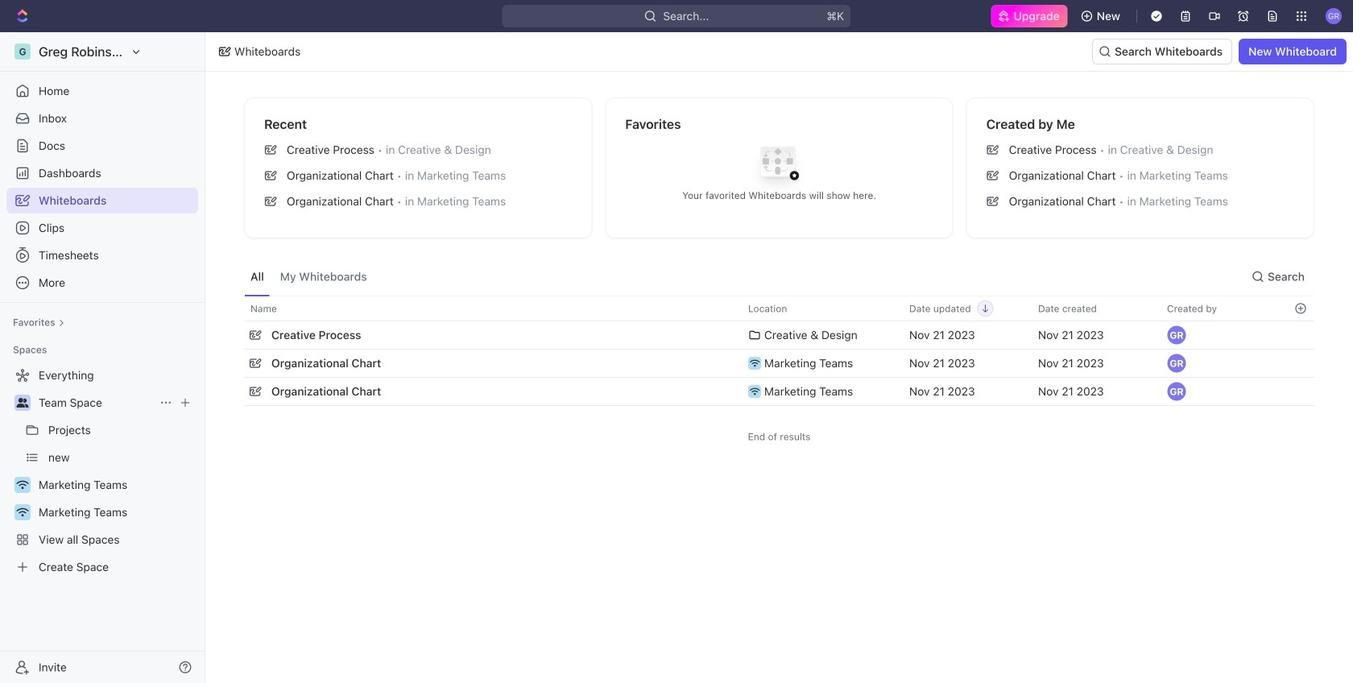 Task type: describe. For each thing, give the bounding box(es) containing it.
wifi image
[[750, 388, 760, 396]]

cell for fourth row
[[1287, 378, 1315, 405]]

1 row from the top
[[244, 296, 1315, 321]]

4 row from the top
[[244, 375, 1315, 408]]

tree inside sidebar navigation
[[6, 363, 198, 580]]

1 vertical spatial wifi image
[[17, 480, 29, 490]]

cell for third row from the top
[[1287, 350, 1315, 377]]

greg robinson, , element for 3rd row from the bottom
[[1167, 326, 1187, 345]]

user group image
[[17, 398, 29, 408]]

greg robinson, , element for third row from the top
[[1167, 354, 1187, 373]]



Task type: vqa. For each thing, say whether or not it's contained in the screenshot.
text box at the left of the page
no



Task type: locate. For each thing, give the bounding box(es) containing it.
row
[[244, 296, 1315, 321], [244, 319, 1315, 351], [244, 347, 1315, 379], [244, 375, 1315, 408]]

2 vertical spatial greg robinson, , element
[[1167, 382, 1187, 401]]

2 cell from the top
[[1287, 378, 1315, 405]]

wifi image inside row
[[750, 359, 760, 367]]

3 row from the top
[[244, 347, 1315, 379]]

0 vertical spatial wifi image
[[750, 359, 760, 367]]

sidebar navigation
[[0, 32, 209, 683]]

greg robinson's workspace, , element
[[15, 44, 31, 60]]

2 vertical spatial wifi image
[[17, 508, 29, 517]]

tab list
[[244, 258, 374, 296]]

wifi image
[[750, 359, 760, 367], [17, 480, 29, 490], [17, 508, 29, 517]]

tree
[[6, 363, 198, 580]]

1 vertical spatial greg robinson, , element
[[1167, 354, 1187, 373]]

2 row from the top
[[244, 319, 1315, 351]]

no favorited whiteboards image
[[747, 134, 812, 199]]

1 vertical spatial cell
[[1287, 378, 1315, 405]]

0 vertical spatial greg robinson, , element
[[1167, 326, 1187, 345]]

1 greg robinson, , element from the top
[[1167, 326, 1187, 345]]

greg robinson, , element
[[1167, 326, 1187, 345], [1167, 354, 1187, 373], [1167, 382, 1187, 401]]

cell
[[1287, 350, 1315, 377], [1287, 378, 1315, 405]]

2 greg robinson, , element from the top
[[1167, 354, 1187, 373]]

1 cell from the top
[[1287, 350, 1315, 377]]

3 greg robinson, , element from the top
[[1167, 382, 1187, 401]]

0 vertical spatial cell
[[1287, 350, 1315, 377]]

table
[[244, 296, 1315, 408]]

greg robinson, , element for fourth row
[[1167, 382, 1187, 401]]



